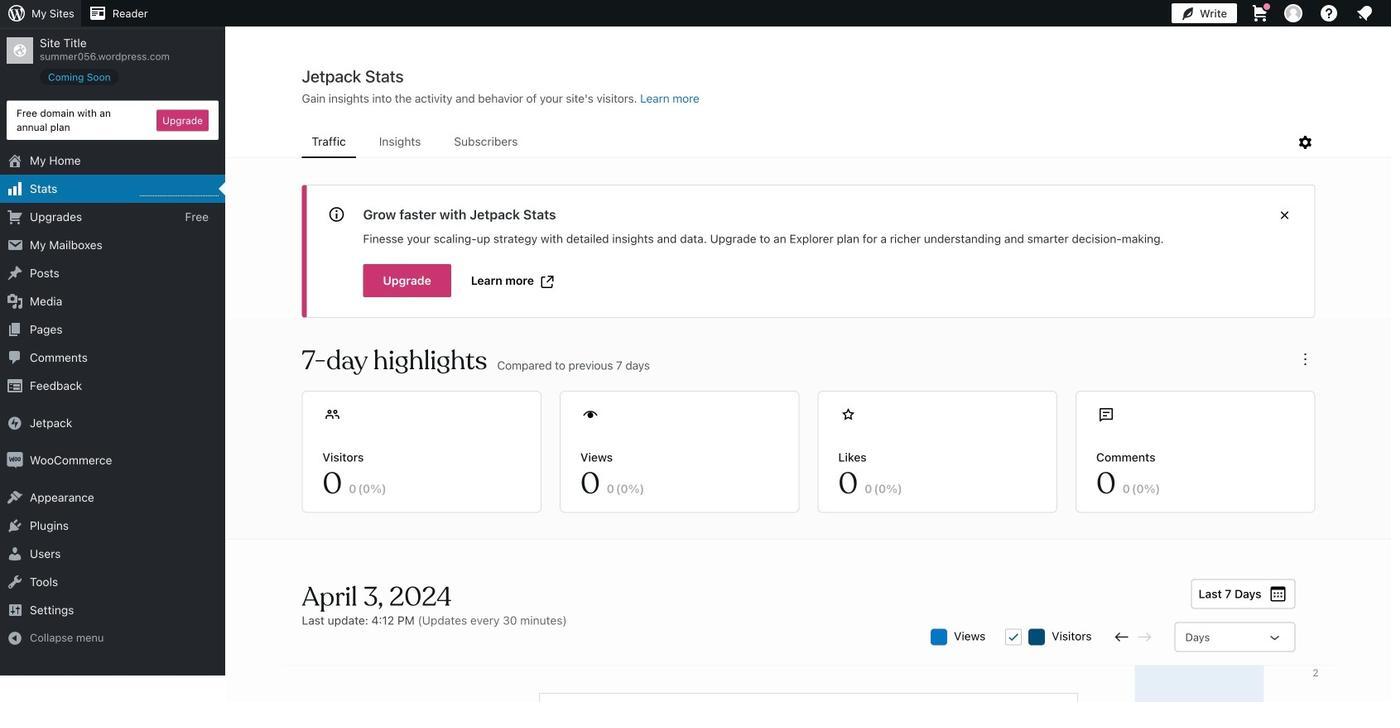 Task type: describe. For each thing, give the bounding box(es) containing it.
my profile image
[[1284, 4, 1303, 22]]

help image
[[1319, 3, 1339, 23]]

close image
[[1275, 205, 1295, 225]]

jetpack stats main content
[[226, 65, 1391, 702]]



Task type: locate. For each thing, give the bounding box(es) containing it.
2 list item from the top
[[1384, 240, 1391, 301]]

highest hourly views 0 image
[[140, 186, 219, 196]]

none checkbox inside jetpack stats main content
[[1005, 629, 1022, 645]]

img image
[[7, 415, 23, 432], [7, 452, 23, 469]]

None checkbox
[[1005, 629, 1022, 645]]

menu inside jetpack stats main content
[[302, 127, 1296, 158]]

my shopping cart image
[[1250, 3, 1270, 23]]

1 vertical spatial img image
[[7, 452, 23, 469]]

list item
[[1384, 162, 1391, 240], [1384, 240, 1391, 301]]

0 vertical spatial img image
[[7, 415, 23, 432]]

menu
[[302, 127, 1296, 158]]

2 img image from the top
[[7, 452, 23, 469]]

1 list item from the top
[[1384, 162, 1391, 240]]

1 img image from the top
[[7, 415, 23, 432]]

manage your notifications image
[[1355, 3, 1375, 23]]



Task type: vqa. For each thing, say whether or not it's contained in the screenshot.
second list item from the top
yes



